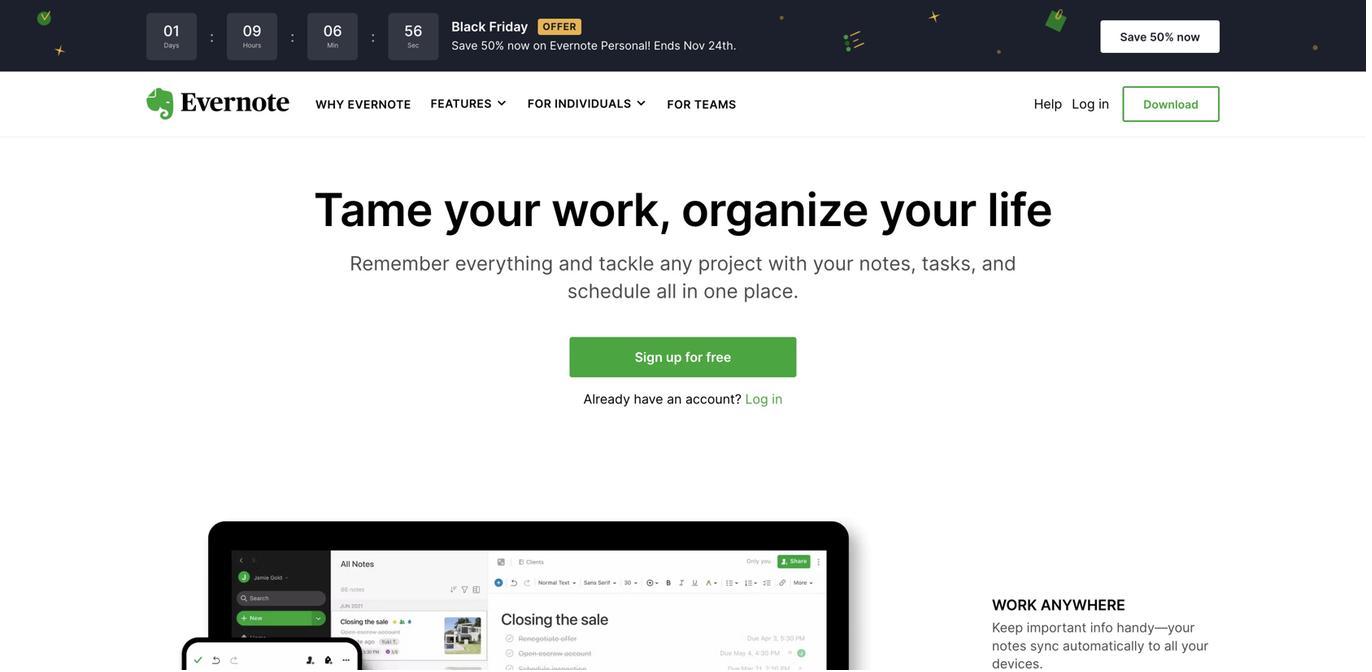 Task type: vqa. For each thing, say whether or not it's contained in the screenshot.
,
no



Task type: describe. For each thing, give the bounding box(es) containing it.
remember
[[350, 251, 450, 275]]

with
[[768, 251, 807, 275]]

in inside remember everything and tackle any project with your notes, tasks, and schedule all in one place.
[[682, 279, 698, 303]]

09
[[243, 22, 262, 40]]

56 sec
[[404, 22, 422, 49]]

1 horizontal spatial in
[[772, 391, 783, 407]]

1 horizontal spatial log in link
[[1072, 96, 1109, 112]]

personal!
[[601, 39, 651, 53]]

one
[[704, 279, 738, 303]]

tame
[[314, 182, 433, 237]]

remember everything and tackle any project with your notes, tasks, and schedule all in one place.
[[350, 251, 1016, 303]]

important
[[1027, 620, 1087, 635]]

06
[[323, 22, 342, 40]]

life
[[987, 182, 1052, 237]]

0 vertical spatial evernote
[[550, 39, 598, 53]]

up
[[666, 349, 682, 365]]

work anywhere keep important info handy—your notes sync automatically to all your devices.
[[992, 596, 1209, 670]]

06 min
[[323, 22, 342, 49]]

work,
[[551, 182, 671, 237]]

0 horizontal spatial log
[[745, 391, 768, 407]]

1 : from the left
[[210, 28, 214, 46]]

black
[[452, 19, 486, 34]]

project
[[698, 251, 763, 275]]

days
[[164, 41, 179, 49]]

teams
[[694, 98, 736, 111]]

save 50% now
[[1120, 30, 1200, 44]]

now for save 50% now on evernote personal! ends nov 24th.
[[507, 39, 530, 53]]

black friday
[[452, 19, 528, 34]]

log in
[[1072, 96, 1109, 112]]

24th.
[[708, 39, 736, 53]]

sign up for free link
[[570, 337, 796, 377]]

already have an account? log in
[[583, 391, 783, 407]]

1 vertical spatial log in link
[[745, 391, 783, 407]]

1 and from the left
[[559, 251, 593, 275]]

your inside remember everything and tackle any project with your notes, tasks, and schedule all in one place.
[[813, 251, 854, 275]]

50% for save 50% now on evernote personal! ends nov 24th.
[[481, 39, 504, 53]]

download link
[[1122, 86, 1220, 122]]

schedule
[[567, 279, 651, 303]]

features button
[[431, 96, 508, 112]]

evernote ui on desktop and mobile image
[[146, 513, 927, 670]]

help
[[1034, 96, 1062, 112]]

1 horizontal spatial log
[[1072, 96, 1095, 112]]

evernote logo image
[[146, 88, 289, 120]]

account?
[[685, 391, 742, 407]]

your up tasks,
[[879, 182, 976, 237]]

for for for teams
[[667, 98, 691, 111]]

2 horizontal spatial in
[[1099, 96, 1109, 112]]

all inside "work anywhere keep important info handy—your notes sync automatically to all your devices."
[[1164, 638, 1178, 654]]

all inside remember everything and tackle any project with your notes, tasks, and schedule all in one place.
[[656, 279, 677, 303]]

tasks,
[[922, 251, 976, 275]]

hours
[[243, 41, 261, 49]]

for
[[685, 349, 703, 365]]

3 : from the left
[[371, 28, 375, 46]]

sec
[[408, 41, 419, 49]]

sign up for free
[[635, 349, 731, 365]]

56
[[404, 22, 422, 40]]

01 days
[[163, 22, 180, 49]]

why
[[315, 98, 344, 111]]

offer
[[543, 21, 577, 32]]

for for for individuals
[[528, 97, 552, 111]]

why evernote
[[315, 98, 411, 111]]

min
[[327, 41, 338, 49]]

for teams
[[667, 98, 736, 111]]

ends
[[654, 39, 680, 53]]



Task type: locate. For each thing, give the bounding box(es) containing it.
log
[[1072, 96, 1095, 112], [745, 391, 768, 407]]

1 horizontal spatial and
[[982, 251, 1016, 275]]

: right the 06 min
[[371, 28, 375, 46]]

0 horizontal spatial log in link
[[745, 391, 783, 407]]

09 hours
[[243, 22, 262, 49]]

now for save 50% now
[[1177, 30, 1200, 44]]

sync
[[1030, 638, 1059, 654]]

0 vertical spatial all
[[656, 279, 677, 303]]

save for save 50% now on evernote personal! ends nov 24th.
[[452, 39, 478, 53]]

2 horizontal spatial :
[[371, 28, 375, 46]]

0 horizontal spatial now
[[507, 39, 530, 53]]

individuals
[[555, 97, 631, 111]]

0 horizontal spatial save
[[452, 39, 478, 53]]

and right tasks,
[[982, 251, 1016, 275]]

tackle
[[599, 251, 654, 275]]

and
[[559, 251, 593, 275], [982, 251, 1016, 275]]

to
[[1148, 638, 1161, 654]]

:
[[210, 28, 214, 46], [290, 28, 295, 46], [371, 28, 375, 46]]

in
[[1099, 96, 1109, 112], [682, 279, 698, 303], [772, 391, 783, 407]]

50%
[[1150, 30, 1174, 44], [481, 39, 504, 53]]

have
[[634, 391, 663, 407]]

evernote down offer
[[550, 39, 598, 53]]

organize
[[681, 182, 869, 237]]

1 horizontal spatial save
[[1120, 30, 1147, 44]]

any
[[660, 251, 693, 275]]

for individuals
[[528, 97, 631, 111]]

help link
[[1034, 96, 1062, 112]]

place.
[[744, 279, 799, 303]]

: left the 06 min
[[290, 28, 295, 46]]

0 horizontal spatial and
[[559, 251, 593, 275]]

nov
[[684, 39, 705, 53]]

0 horizontal spatial for
[[528, 97, 552, 111]]

log right account?
[[745, 391, 768, 407]]

everything
[[455, 251, 553, 275]]

your inside "work anywhere keep important info handy—your notes sync automatically to all your devices."
[[1181, 638, 1209, 654]]

in right account?
[[772, 391, 783, 407]]

1 horizontal spatial 50%
[[1150, 30, 1174, 44]]

1 horizontal spatial for
[[667, 98, 691, 111]]

0 vertical spatial in
[[1099, 96, 1109, 112]]

for
[[528, 97, 552, 111], [667, 98, 691, 111]]

free
[[706, 349, 731, 365]]

2 : from the left
[[290, 28, 295, 46]]

notes,
[[859, 251, 916, 275]]

for inside button
[[528, 97, 552, 111]]

for teams link
[[667, 96, 736, 112]]

for individuals button
[[528, 96, 648, 112]]

01
[[163, 22, 180, 40]]

your right "to"
[[1181, 638, 1209, 654]]

save up the download link
[[1120, 30, 1147, 44]]

keep
[[992, 620, 1023, 635]]

2 vertical spatial in
[[772, 391, 783, 407]]

your right with
[[813, 251, 854, 275]]

0 horizontal spatial in
[[682, 279, 698, 303]]

log right help
[[1072, 96, 1095, 112]]

all
[[656, 279, 677, 303], [1164, 638, 1178, 654]]

on
[[533, 39, 547, 53]]

log in link right account?
[[745, 391, 783, 407]]

1 vertical spatial in
[[682, 279, 698, 303]]

why evernote link
[[315, 96, 411, 112]]

save 50% now link
[[1101, 20, 1220, 53]]

all down any
[[656, 279, 677, 303]]

0 horizontal spatial :
[[210, 28, 214, 46]]

and up schedule
[[559, 251, 593, 275]]

0 vertical spatial log
[[1072, 96, 1095, 112]]

1 horizontal spatial now
[[1177, 30, 1200, 44]]

your
[[443, 182, 540, 237], [879, 182, 976, 237], [813, 251, 854, 275], [1181, 638, 1209, 654]]

save for save 50% now
[[1120, 30, 1147, 44]]

50% inside save 50% now link
[[1150, 30, 1174, 44]]

1 horizontal spatial evernote
[[550, 39, 598, 53]]

in down any
[[682, 279, 698, 303]]

anywhere
[[1041, 596, 1125, 614]]

already
[[583, 391, 630, 407]]

1 vertical spatial evernote
[[348, 98, 411, 111]]

for left teams
[[667, 98, 691, 111]]

notes
[[992, 638, 1026, 654]]

info
[[1090, 620, 1113, 635]]

handy—your
[[1117, 620, 1195, 635]]

sign
[[635, 349, 663, 365]]

50% up the download link
[[1150, 30, 1174, 44]]

1 vertical spatial all
[[1164, 638, 1178, 654]]

log in link right "help" link
[[1072, 96, 1109, 112]]

: right 01 days
[[210, 28, 214, 46]]

0 horizontal spatial evernote
[[348, 98, 411, 111]]

an
[[667, 391, 682, 407]]

save down black
[[452, 39, 478, 53]]

save
[[1120, 30, 1147, 44], [452, 39, 478, 53]]

now
[[1177, 30, 1200, 44], [507, 39, 530, 53]]

0 vertical spatial log in link
[[1072, 96, 1109, 112]]

1 vertical spatial log
[[745, 391, 768, 407]]

all right "to"
[[1164, 638, 1178, 654]]

0 horizontal spatial all
[[656, 279, 677, 303]]

download
[[1143, 98, 1199, 111]]

50% for save 50% now
[[1150, 30, 1174, 44]]

0 horizontal spatial 50%
[[481, 39, 504, 53]]

features
[[431, 97, 492, 111]]

work
[[992, 596, 1037, 614]]

in right "help" link
[[1099, 96, 1109, 112]]

tame your work, organize your life
[[314, 182, 1052, 237]]

log in link
[[1072, 96, 1109, 112], [745, 391, 783, 407]]

50% down 'black friday'
[[481, 39, 504, 53]]

evernote right why
[[348, 98, 411, 111]]

evernote
[[550, 39, 598, 53], [348, 98, 411, 111]]

devices.
[[992, 656, 1043, 670]]

automatically
[[1063, 638, 1144, 654]]

for left individuals
[[528, 97, 552, 111]]

2 and from the left
[[982, 251, 1016, 275]]

save 50% now on evernote personal! ends nov 24th.
[[452, 39, 736, 53]]

1 horizontal spatial :
[[290, 28, 295, 46]]

friday
[[489, 19, 528, 34]]

your up 'everything'
[[443, 182, 540, 237]]

now up the download link
[[1177, 30, 1200, 44]]

now left on on the top left of page
[[507, 39, 530, 53]]

1 horizontal spatial all
[[1164, 638, 1178, 654]]



